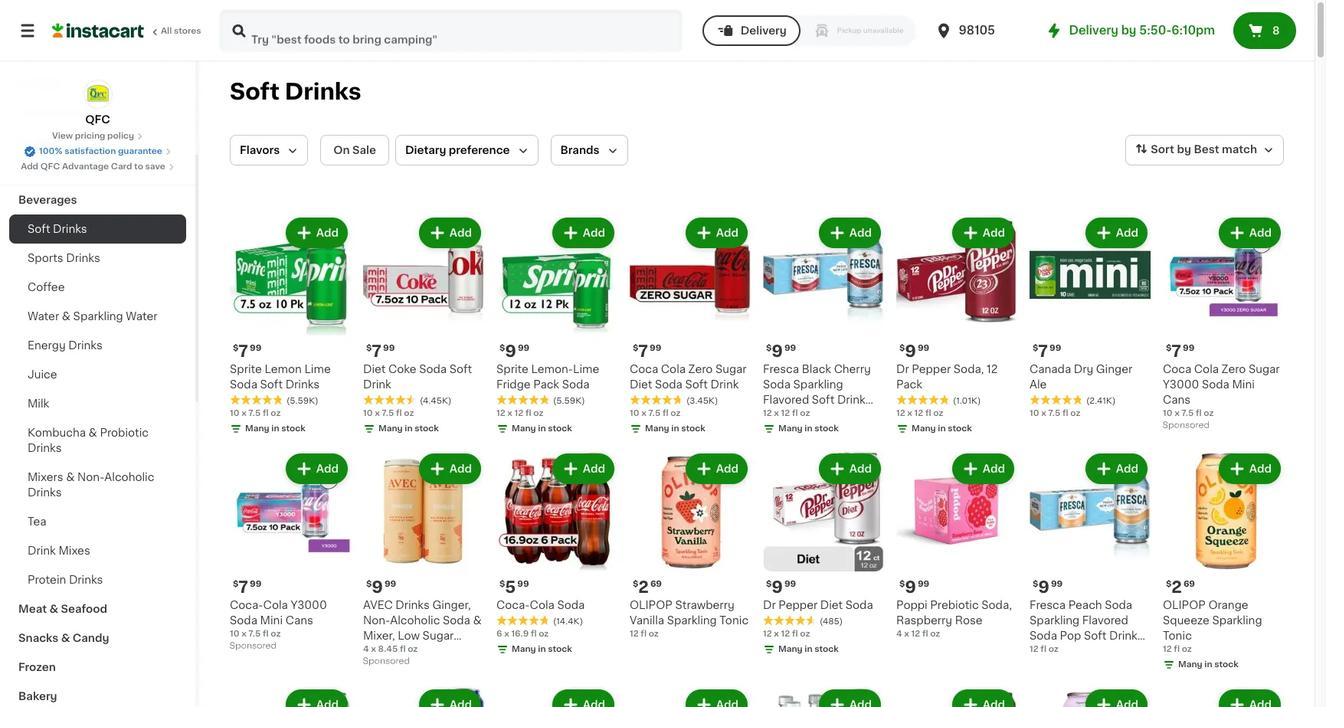 Task type: describe. For each thing, give the bounding box(es) containing it.
all
[[161, 27, 172, 35]]

12 x 12 fl oz for sprite lemon-lime fridge pack soda
[[496, 409, 544, 418]]

drink down tea
[[28, 546, 56, 556]]

beverages
[[18, 195, 77, 205]]

lime for 9
[[573, 364, 599, 375]]

sugar inside coca cola zero sugar diet soda soft drink
[[716, 364, 747, 375]]

100% satisfaction guarantee button
[[24, 143, 172, 158]]

policy
[[107, 132, 134, 140]]

olipop for vanilla
[[630, 600, 673, 611]]

flavored inside fresca peach soda sparkling flavored soda pop soft drink zero calorie and sugar free
[[1082, 615, 1128, 626]]

calorie inside fresca black cherry soda sparkling flavored soft drink zero calorie and sugar free
[[790, 410, 828, 421]]

soft inside soft drinks link
[[28, 224, 50, 234]]

drinks down water & sparkling water
[[68, 340, 103, 351]]

seafood
[[61, 604, 107, 614]]

delivery for delivery
[[741, 25, 787, 36]]

drink inside coca cola zero sugar diet soda soft drink
[[711, 379, 739, 390]]

add for olipop strawberry vanilla sparkling tonic
[[716, 464, 739, 474]]

many in stock for sprite lemon-lime fridge pack soda
[[512, 424, 572, 433]]

10 for sprite lemon lime soda soft drinks
[[230, 409, 239, 418]]

drinks inside avec drinks ginger, non-alcoholic soda & mixer, low sugar ginger beer
[[396, 600, 430, 611]]

x inside poppi prebiotic soda, raspberry rose 4 x 12 fl oz
[[904, 630, 909, 638]]

$ 7 99 up coca cola zero sugar y3000 soda mini cans 10 x 7.5 fl oz
[[1166, 343, 1195, 359]]

save
[[145, 162, 165, 171]]

add button for diet coke soda soft drink
[[420, 219, 480, 247]]

match
[[1222, 144, 1257, 155]]

9 for dr pepper diet soda
[[772, 579, 783, 595]]

$ for dr pepper diet soda
[[766, 580, 772, 588]]

98105 button
[[934, 9, 1026, 52]]

$ for coca cola zero sugar y3000 soda mini cans
[[1166, 344, 1172, 352]]

sparkling for olipop strawberry vanilla sparkling tonic 12 fl oz
[[667, 615, 717, 626]]

lime for 7
[[304, 364, 331, 375]]

soda, for pepper
[[954, 364, 984, 375]]

beverages link
[[9, 185, 186, 215]]

delivery button
[[702, 15, 800, 46]]

$ 2 69 for olipop strawberry vanilla sparkling tonic
[[633, 579, 662, 595]]

zero inside fresca peach soda sparkling flavored soda pop soft drink zero calorie and sugar free
[[1030, 646, 1054, 657]]

fl inside olipop orange squeeze sparkling tonic 12 fl oz
[[1174, 645, 1180, 654]]

coca- for coca-cola soda
[[496, 600, 530, 611]]

mixers & non-alcoholic drinks link
[[9, 463, 186, 507]]

oz inside 'olipop strawberry vanilla sparkling tonic 12 fl oz'
[[649, 630, 659, 638]]

zero inside fresca black cherry soda sparkling flavored soft drink zero calorie and sugar free
[[763, 410, 787, 421]]

soda inside coca cola zero sugar diet soda soft drink
[[655, 379, 683, 390]]

7 for coca
[[638, 343, 648, 359]]

6
[[496, 630, 502, 638]]

7.5 inside coca-cola y3000 soda mini cans 10 x 7.5 fl oz
[[248, 630, 261, 638]]

add for diet coke soda soft drink
[[450, 228, 472, 238]]

soda inside the diet coke soda soft drink
[[419, 364, 447, 375]]

pepper for soda,
[[912, 364, 951, 375]]

soda inside sprite lemon-lime fridge pack soda
[[562, 379, 590, 390]]

dry
[[1074, 364, 1093, 375]]

10 x 7.5 fl oz for soft
[[230, 409, 281, 418]]

16.9
[[511, 630, 529, 638]]

alcoholic inside 'mixers & non-alcoholic drinks'
[[104, 472, 154, 483]]

oz inside olipop orange squeeze sparkling tonic 12 fl oz
[[1182, 645, 1192, 654]]

stock down black
[[815, 424, 839, 433]]

mixers
[[28, 472, 63, 483]]

meat
[[18, 604, 47, 614]]

fridge
[[496, 379, 531, 390]]

snacks & candy
[[18, 633, 109, 644]]

juice
[[28, 369, 57, 380]]

ale
[[1030, 379, 1047, 390]]

drinks down soft drinks link
[[66, 253, 100, 264]]

drinks inside 'mixers & non-alcoholic drinks'
[[28, 487, 62, 498]]

add qfc advantage card to save
[[21, 162, 165, 171]]

add button for olipop strawberry vanilla sparkling tonic
[[687, 455, 746, 483]]

cola for y3000
[[1194, 364, 1219, 375]]

coffee
[[28, 282, 65, 293]]

69 for olipop orange squeeze sparkling tonic
[[1184, 580, 1195, 588]]

9 for fresca black cherry soda sparkling flavored soft drink zero calorie and sugar free
[[772, 343, 783, 359]]

cherry
[[834, 364, 871, 375]]

many in stock for diet coke soda soft drink
[[378, 424, 439, 433]]

many for dr pepper diet soda
[[778, 645, 803, 654]]

cola for mini
[[263, 600, 288, 611]]

delivery by 5:50-6:10pm link
[[1045, 21, 1215, 40]]

poppi prebiotic soda, raspberry rose 4 x 12 fl oz
[[896, 600, 1012, 638]]

cans inside coca-cola y3000 soda mini cans 10 x 7.5 fl oz
[[286, 615, 313, 626]]

flavors button
[[230, 135, 308, 165]]

7.5 for canada dry ginger ale
[[1048, 409, 1061, 418]]

& inside avec drinks ginger, non-alcoholic soda & mixer, low sugar ginger beer
[[473, 615, 482, 626]]

0 vertical spatial soft drinks
[[230, 80, 361, 103]]

$ 7 99 for coca
[[633, 343, 661, 359]]

1 vertical spatial soft drinks
[[28, 224, 87, 234]]

$ 7 99 up coca-cola y3000 soda mini cans 10 x 7.5 fl oz
[[233, 579, 261, 595]]

calorie inside fresca peach soda sparkling flavored soda pop soft drink zero calorie and sugar free
[[1057, 646, 1095, 657]]

add for fresca black cherry soda sparkling flavored soft drink zero calorie and sugar free
[[849, 228, 872, 238]]

vanilla
[[630, 615, 664, 626]]

7.5 for diet coke soda soft drink
[[382, 409, 394, 418]]

stock for sprite lemon-lime fridge pack soda
[[548, 424, 572, 433]]

thanksgiving link
[[9, 98, 186, 127]]

satisfaction
[[64, 147, 116, 156]]

& for probiotic
[[89, 428, 97, 438]]

low
[[398, 631, 420, 641]]

avec drinks ginger, non-alcoholic soda & mixer, low sugar ginger beer
[[363, 600, 482, 657]]

bakery
[[18, 691, 57, 702]]

& for candy
[[61, 633, 70, 644]]

sprite lemon lime soda soft drinks
[[230, 364, 331, 390]]

x inside coca cola zero sugar y3000 soda mini cans 10 x 7.5 fl oz
[[1175, 409, 1180, 418]]

coca-cola soda
[[496, 600, 585, 611]]

12 inside 'olipop strawberry vanilla sparkling tonic 12 fl oz'
[[630, 630, 639, 638]]

4 inside poppi prebiotic soda, raspberry rose 4 x 12 fl oz
[[896, 630, 902, 638]]

energy
[[28, 340, 66, 351]]

recipes
[[18, 78, 63, 89]]

pack for pepper
[[896, 379, 922, 390]]

juice link
[[9, 360, 186, 389]]

soda inside coca-cola y3000 soda mini cans 10 x 7.5 fl oz
[[230, 615, 257, 626]]

coca- for coca-cola y3000 soda mini cans 10 x 7.5 fl oz
[[230, 600, 263, 611]]

non- inside avec drinks ginger, non-alcoholic soda & mixer, low sugar ginger beer
[[363, 615, 390, 626]]

many in stock for sprite lemon lime soda soft drinks
[[245, 424, 306, 433]]

add for canada dry ginger ale
[[1116, 228, 1139, 238]]

preference
[[449, 145, 510, 156]]

sugar inside avec drinks ginger, non-alcoholic soda & mixer, low sugar ginger beer
[[423, 631, 454, 641]]

fl inside poppi prebiotic soda, raspberry rose 4 x 12 fl oz
[[922, 630, 928, 638]]

$ 7 99 for sprite
[[233, 343, 261, 359]]

12 x 12 fl oz for dr pepper soda, 12 pack
[[896, 409, 943, 418]]

eggs
[[62, 165, 90, 176]]

coca for coca cola zero sugar diet soda soft drink
[[630, 364, 658, 375]]

water & sparkling water
[[28, 311, 157, 322]]

$ for fresca peach soda sparkling flavored soda pop soft drink zero calorie and sugar free
[[1033, 580, 1038, 588]]

sponsored badge image for cans
[[1163, 421, 1209, 430]]

12 inside dr pepper soda, 12 pack
[[987, 364, 998, 375]]

flavors
[[240, 145, 280, 156]]

0 horizontal spatial qfc
[[40, 162, 60, 171]]

beer
[[402, 646, 428, 657]]

drink mixes
[[28, 546, 90, 556]]

many in stock down olipop orange squeeze sparkling tonic 12 fl oz
[[1178, 660, 1239, 669]]

bakery link
[[9, 682, 186, 707]]

on
[[333, 145, 350, 156]]

9 for avec drinks ginger, non-alcoholic soda & mixer, low sugar ginger beer
[[372, 579, 383, 595]]

add button for sprite lemon-lime fridge pack soda
[[554, 219, 613, 247]]

thanksgiving
[[18, 107, 92, 118]]

10 inside coca cola zero sugar y3000 soda mini cans 10 x 7.5 fl oz
[[1163, 409, 1173, 418]]

ginger inside avec drinks ginger, non-alcoholic soda & mixer, low sugar ginger beer
[[363, 646, 399, 657]]

drinks up sports drinks
[[53, 224, 87, 234]]

add button for fresca peach soda sparkling flavored soda pop soft drink zero calorie and sugar free
[[1087, 455, 1146, 483]]

$ for coca-cola soda
[[500, 580, 505, 588]]

7 up coca cola zero sugar y3000 soda mini cans 10 x 7.5 fl oz
[[1172, 343, 1181, 359]]

7.5 inside coca cola zero sugar y3000 soda mini cans 10 x 7.5 fl oz
[[1182, 409, 1194, 418]]

100%
[[39, 147, 62, 156]]

many for coca cola zero sugar diet soda soft drink
[[645, 424, 669, 433]]

sports drinks link
[[9, 244, 186, 273]]

strawberry
[[675, 600, 735, 611]]

many down black
[[778, 424, 803, 433]]

dr for dr pepper diet soda
[[763, 600, 776, 611]]

squeeze
[[1163, 615, 1210, 626]]

in for sprite lemon-lime fridge pack soda
[[538, 424, 546, 433]]

add for poppi prebiotic soda, raspberry rose
[[983, 464, 1005, 474]]

8
[[1273, 25, 1280, 36]]

soda, for prebiotic
[[982, 600, 1012, 611]]

sprite for 7
[[230, 364, 262, 375]]

soft inside fresca peach soda sparkling flavored soda pop soft drink zero calorie and sugar free
[[1084, 631, 1107, 641]]

ginger,
[[432, 600, 471, 611]]

drink inside fresca peach soda sparkling flavored soda pop soft drink zero calorie and sugar free
[[1109, 631, 1138, 641]]

view
[[52, 132, 73, 140]]

diet inside the diet coke soda soft drink
[[363, 364, 386, 375]]

add for dr pepper soda, 12 pack
[[983, 228, 1005, 238]]

alcoholic inside avec drinks ginger, non-alcoholic soda & mixer, low sugar ginger beer
[[390, 615, 440, 626]]

and inside fresca black cherry soda sparkling flavored soft drink zero calorie and sugar free
[[831, 410, 853, 421]]

$ for dr pepper soda, 12 pack
[[899, 344, 905, 352]]

produce
[[18, 136, 65, 147]]

7 up coca-cola y3000 soda mini cans 10 x 7.5 fl oz
[[239, 579, 248, 595]]

99 for fresca peach soda sparkling flavored soda pop soft drink zero calorie and sugar free
[[1051, 580, 1063, 588]]

kombucha
[[28, 428, 86, 438]]

5
[[505, 579, 516, 595]]

on sale button
[[320, 135, 389, 165]]

oz inside coca cola zero sugar y3000 soda mini cans 10 x 7.5 fl oz
[[1204, 409, 1214, 418]]

7 for diet
[[372, 343, 382, 359]]

dr for dr pepper soda, 12 pack
[[896, 364, 909, 375]]

pricing
[[75, 132, 105, 140]]

add for olipop orange squeeze sparkling tonic
[[1249, 464, 1272, 474]]

rose
[[955, 615, 983, 626]]

10 x 7.5 fl oz for diet
[[630, 409, 681, 418]]

$ 7 99 for canada
[[1033, 343, 1061, 359]]

dairy
[[18, 165, 48, 176]]

(1.01k)
[[953, 397, 981, 405]]

Best match Sort by field
[[1126, 135, 1284, 165]]

many in stock for coca cola zero sugar diet soda soft drink
[[645, 424, 706, 433]]

soft inside the diet coke soda soft drink
[[449, 364, 472, 375]]

fresca black cherry soda sparkling flavored soft drink zero calorie and sugar free
[[763, 364, 871, 436]]

add qfc advantage card to save link
[[21, 161, 175, 173]]

olipop orange squeeze sparkling tonic 12 fl oz
[[1163, 600, 1262, 654]]

many in stock down black
[[778, 424, 839, 433]]

soft up flavors
[[230, 80, 280, 103]]

water & sparkling water link
[[9, 302, 186, 331]]

diet inside coca cola zero sugar diet soda soft drink
[[630, 379, 652, 390]]

cans inside coca cola zero sugar y3000 soda mini cans 10 x 7.5 fl oz
[[1163, 395, 1191, 405]]

protein drinks
[[28, 575, 103, 585]]

$ for sprite lemon-lime fridge pack soda
[[500, 344, 505, 352]]

7 for canada
[[1038, 343, 1048, 359]]

milk link
[[9, 389, 186, 418]]

soda inside avec drinks ginger, non-alcoholic soda & mixer, low sugar ginger beer
[[443, 615, 470, 626]]

oz inside poppi prebiotic soda, raspberry rose 4 x 12 fl oz
[[930, 630, 940, 638]]

sparkling inside fresca black cherry soda sparkling flavored soft drink zero calorie and sugar free
[[793, 379, 843, 390]]

$ for poppi prebiotic soda, raspberry rose
[[899, 580, 905, 588]]

drinks up seafood
[[69, 575, 103, 585]]

produce link
[[9, 127, 186, 156]]

lemon-
[[531, 364, 573, 375]]

7.5 for coca cola zero sugar diet soda soft drink
[[648, 409, 661, 418]]

snacks & candy link
[[9, 624, 186, 653]]

sprite for 9
[[496, 364, 529, 375]]

stock for coca cola zero sugar diet soda soft drink
[[681, 424, 706, 433]]



Task type: locate. For each thing, give the bounding box(es) containing it.
water up energy drinks link
[[126, 311, 157, 322]]

best match
[[1194, 144, 1257, 155]]

0 horizontal spatial 69
[[650, 580, 662, 588]]

0 horizontal spatial coca
[[630, 364, 658, 375]]

sports drinks
[[28, 253, 100, 264]]

many down coca cola zero sugar diet soda soft drink
[[645, 424, 669, 433]]

frozen link
[[9, 653, 186, 682]]

1 vertical spatial fresca
[[1030, 600, 1066, 611]]

100% satisfaction guarantee
[[39, 147, 162, 156]]

0 horizontal spatial water
[[28, 311, 59, 322]]

soft up sports
[[28, 224, 50, 234]]

y3000 inside coca cola zero sugar y3000 soda mini cans 10 x 7.5 fl oz
[[1163, 379, 1199, 390]]

& for seafood
[[49, 604, 58, 614]]

12 inside poppi prebiotic soda, raspberry rose 4 x 12 fl oz
[[911, 630, 920, 638]]

1 horizontal spatial qfc
[[85, 114, 110, 125]]

stock down the sprite lemon lime soda soft drinks
[[281, 424, 306, 433]]

lime inside the sprite lemon lime soda soft drinks
[[304, 364, 331, 375]]

many in stock down (4.45k)
[[378, 424, 439, 433]]

many in stock down the 6 x 16.9 fl oz
[[512, 645, 572, 654]]

sugar
[[716, 364, 747, 375], [1249, 364, 1280, 375], [763, 425, 794, 436], [423, 631, 454, 641], [1030, 661, 1061, 672]]

sugar inside fresca black cherry soda sparkling flavored soft drink zero calorie and sugar free
[[763, 425, 794, 436]]

in down the 6 x 16.9 fl oz
[[538, 645, 546, 654]]

many down dr pepper diet soda
[[778, 645, 803, 654]]

99 up the poppi
[[918, 580, 930, 588]]

$ 7 99 up coke
[[366, 343, 395, 359]]

zero inside coca cola zero sugar diet soda soft drink
[[688, 364, 713, 375]]

0 horizontal spatial 2
[[638, 579, 649, 595]]

0 horizontal spatial non-
[[77, 472, 104, 483]]

1 horizontal spatial and
[[1098, 646, 1119, 657]]

1 horizontal spatial mini
[[1232, 379, 1255, 390]]

$
[[233, 344, 239, 352], [366, 344, 372, 352], [500, 344, 505, 352], [633, 344, 638, 352], [766, 344, 772, 352], [899, 344, 905, 352], [1033, 344, 1038, 352], [1166, 344, 1172, 352], [233, 580, 239, 588], [366, 580, 372, 588], [500, 580, 505, 588], [633, 580, 638, 588], [766, 580, 772, 588], [899, 580, 905, 588], [1033, 580, 1038, 588], [1166, 580, 1172, 588]]

pepper for diet
[[779, 600, 818, 611]]

0 horizontal spatial flavored
[[763, 395, 809, 405]]

snacks
[[18, 633, 58, 644]]

tonic
[[720, 615, 749, 626], [1163, 631, 1192, 641]]

fresca peach soda sparkling flavored soda pop soft drink zero calorie and sugar free
[[1030, 600, 1138, 672]]

2 for olipop strawberry vanilla sparkling tonic
[[638, 579, 649, 595]]

sprite inside the sprite lemon lime soda soft drinks
[[230, 364, 262, 375]]

0 vertical spatial qfc
[[85, 114, 110, 125]]

water
[[28, 311, 59, 322], [126, 311, 157, 322]]

fresca inside fresca peach soda sparkling flavored soda pop soft drink zero calorie and sugar free
[[1030, 600, 1066, 611]]

0 vertical spatial diet
[[363, 364, 386, 375]]

10 x 7.5 fl oz for drink
[[363, 409, 414, 418]]

product group containing 5
[[496, 450, 618, 659]]

add for sprite lemon-lime fridge pack soda
[[583, 228, 605, 238]]

& inside kombucha & probiotic drinks
[[89, 428, 97, 438]]

dr right cherry
[[896, 364, 909, 375]]

add button for coca-cola soda
[[554, 455, 613, 483]]

1 coca from the left
[[630, 364, 658, 375]]

olipop strawberry vanilla sparkling tonic 12 fl oz
[[630, 600, 749, 638]]

soft drinks up sports drinks
[[28, 224, 87, 234]]

99 up fresca black cherry soda sparkling flavored soft drink zero calorie and sugar free
[[785, 344, 796, 352]]

pack inside dr pepper soda, 12 pack
[[896, 379, 922, 390]]

kombucha & probiotic drinks link
[[9, 418, 186, 463]]

69 for olipop strawberry vanilla sparkling tonic
[[650, 580, 662, 588]]

2 coca- from the left
[[496, 600, 530, 611]]

0 vertical spatial non-
[[77, 472, 104, 483]]

add button for sprite lemon lime soda soft drinks
[[287, 219, 346, 247]]

$ 9 99 up the avec at the left bottom
[[366, 579, 396, 595]]

by for sort
[[1177, 144, 1191, 155]]

2 10 x 7.5 fl oz from the left
[[363, 409, 414, 418]]

12 fl oz
[[1030, 645, 1059, 654]]

9 up fridge
[[505, 343, 516, 359]]

coca for coca cola zero sugar y3000 soda mini cans 10 x 7.5 fl oz
[[1163, 364, 1192, 375]]

raspberry
[[896, 615, 952, 626]]

ginger inside canada dry ginger ale
[[1096, 364, 1133, 375]]

olipop inside 'olipop strawberry vanilla sparkling tonic 12 fl oz'
[[630, 600, 673, 611]]

recipes link
[[9, 69, 186, 98]]

0 horizontal spatial pepper
[[779, 600, 818, 611]]

sparkling for fresca peach soda sparkling flavored soda pop soft drink zero calorie and sugar free
[[1030, 615, 1080, 626]]

0 horizontal spatial pack
[[533, 379, 559, 390]]

2 pack from the left
[[896, 379, 922, 390]]

soft down lemon
[[260, 379, 283, 390]]

$ 9 99
[[500, 343, 530, 359], [766, 343, 796, 359], [899, 343, 930, 359], [366, 579, 396, 595], [766, 579, 796, 595], [899, 579, 930, 595], [1033, 579, 1063, 595]]

10 inside coca-cola y3000 soda mini cans 10 x 7.5 fl oz
[[230, 630, 239, 638]]

0 horizontal spatial fresca
[[763, 364, 799, 375]]

poppi
[[896, 600, 928, 611]]

1 lime from the left
[[304, 364, 331, 375]]

add for fresca peach soda sparkling flavored soda pop soft drink zero calorie and sugar free
[[1116, 464, 1139, 474]]

$ for sprite lemon lime soda soft drinks
[[233, 344, 239, 352]]

fresca for sparkling
[[1030, 600, 1066, 611]]

9 up fresca black cherry soda sparkling flavored soft drink zero calorie and sugar free
[[772, 343, 783, 359]]

1 vertical spatial sponsored badge image
[[230, 642, 276, 650]]

1 horizontal spatial dr
[[896, 364, 909, 375]]

0 vertical spatial y3000
[[1163, 379, 1199, 390]]

9 for fresca peach soda sparkling flavored soda pop soft drink zero calorie and sugar free
[[1038, 579, 1050, 595]]

black
[[802, 364, 831, 375]]

8.45
[[378, 645, 398, 654]]

$ up dr pepper diet soda
[[766, 580, 772, 588]]

many in stock for coca-cola soda
[[512, 645, 572, 654]]

1 water from the left
[[28, 311, 59, 322]]

add for sprite lemon lime soda soft drinks
[[316, 228, 339, 238]]

qfc
[[85, 114, 110, 125], [40, 162, 60, 171]]

by for delivery
[[1121, 25, 1137, 36]]

6:10pm
[[1172, 25, 1215, 36]]

0 vertical spatial dr
[[896, 364, 909, 375]]

0 vertical spatial calorie
[[790, 410, 828, 421]]

0 horizontal spatial sprite
[[230, 364, 262, 375]]

coca inside coca cola zero sugar diet soda soft drink
[[630, 364, 658, 375]]

sponsored badge image for x
[[230, 642, 276, 650]]

coca cola zero sugar diet soda soft drink
[[630, 364, 747, 390]]

0 horizontal spatial (5.59k)
[[287, 397, 318, 405]]

1 horizontal spatial by
[[1177, 144, 1191, 155]]

0 horizontal spatial cans
[[286, 615, 313, 626]]

& for sparkling
[[62, 311, 71, 322]]

tonic down 'squeeze'
[[1163, 631, 1192, 641]]

0 horizontal spatial 4
[[363, 645, 369, 654]]

add button for coca cola zero sugar diet soda soft drink
[[687, 219, 746, 247]]

stock down sprite lemon-lime fridge pack soda
[[548, 424, 572, 433]]

0 horizontal spatial lime
[[304, 364, 331, 375]]

many in stock down the sprite lemon lime soda soft drinks
[[245, 424, 306, 433]]

$ 9 99 for poppi prebiotic soda, raspberry rose
[[899, 579, 930, 595]]

99 for poppi prebiotic soda, raspberry rose
[[918, 580, 930, 588]]

12 x 12 fl oz down dr pepper soda, 12 pack
[[896, 409, 943, 418]]

cola inside coca cola zero sugar y3000 soda mini cans 10 x 7.5 fl oz
[[1194, 364, 1219, 375]]

10 x 7.5 fl oz
[[230, 409, 281, 418], [363, 409, 414, 418], [630, 409, 681, 418], [1030, 409, 1081, 418]]

0 horizontal spatial calorie
[[790, 410, 828, 421]]

Search field
[[221, 11, 681, 51]]

add button for canada dry ginger ale
[[1087, 219, 1146, 247]]

1 vertical spatial 4
[[363, 645, 369, 654]]

mini inside coca cola zero sugar y3000 soda mini cans 10 x 7.5 fl oz
[[1232, 379, 1255, 390]]

9 for dr pepper soda, 12 pack
[[905, 343, 916, 359]]

2 sprite from the left
[[496, 364, 529, 375]]

9 up the avec at the left bottom
[[372, 579, 383, 595]]

diet
[[363, 364, 386, 375], [630, 379, 652, 390], [820, 600, 843, 611]]

2 coca from the left
[[1163, 364, 1192, 375]]

10 for coca cola zero sugar diet soda soft drink
[[630, 409, 639, 418]]

sparkling inside fresca peach soda sparkling flavored soda pop soft drink zero calorie and sugar free
[[1030, 615, 1080, 626]]

protein drinks link
[[9, 565, 186, 595]]

12 x 12 fl oz down fridge
[[496, 409, 544, 418]]

9 up dr pepper soda, 12 pack
[[905, 343, 916, 359]]

0 vertical spatial flavored
[[763, 395, 809, 405]]

prebiotic
[[930, 600, 979, 611]]

meat & seafood
[[18, 604, 107, 614]]

$ 7 99 up the sprite lemon lime soda soft drinks
[[233, 343, 261, 359]]

$ up coca-cola soda
[[500, 580, 505, 588]]

2 (5.59k) from the left
[[553, 397, 585, 405]]

card
[[111, 162, 132, 171]]

0 horizontal spatial free
[[797, 425, 821, 436]]

12
[[987, 364, 998, 375], [496, 409, 505, 418], [515, 409, 524, 418], [763, 409, 772, 418], [781, 409, 790, 418], [896, 409, 905, 418], [914, 409, 923, 418], [630, 630, 639, 638], [763, 630, 772, 638], [781, 630, 790, 638], [911, 630, 920, 638], [1030, 645, 1039, 654], [1163, 645, 1172, 654]]

1 vertical spatial calorie
[[1057, 646, 1095, 657]]

99 for coca cola zero sugar diet soda soft drink
[[650, 344, 661, 352]]

1 horizontal spatial fresca
[[1030, 600, 1066, 611]]

99 up the avec at the left bottom
[[385, 580, 396, 588]]

fl inside coca-cola y3000 soda mini cans 10 x 7.5 fl oz
[[263, 630, 269, 638]]

99 up coke
[[383, 344, 395, 352]]

0 vertical spatial pepper
[[912, 364, 951, 375]]

$ 9 99 up dr pepper soda, 12 pack
[[899, 343, 930, 359]]

olipop inside olipop orange squeeze sparkling tonic 12 fl oz
[[1163, 600, 1206, 611]]

many down fridge
[[512, 424, 536, 433]]

many down dr pepper soda, 12 pack
[[912, 424, 936, 433]]

99 for sprite lemon-lime fridge pack soda
[[518, 344, 530, 352]]

0 horizontal spatial soft drinks
[[28, 224, 87, 234]]

0 vertical spatial 4
[[896, 630, 902, 638]]

free inside fresca black cherry soda sparkling flavored soft drink zero calorie and sugar free
[[797, 425, 821, 436]]

coca- inside coca-cola y3000 soda mini cans 10 x 7.5 fl oz
[[230, 600, 263, 611]]

0 horizontal spatial dr
[[763, 600, 776, 611]]

advantage
[[62, 162, 109, 171]]

1 horizontal spatial (5.59k)
[[553, 397, 585, 405]]

0 horizontal spatial olipop
[[630, 600, 673, 611]]

cola inside coca cola zero sugar diet soda soft drink
[[661, 364, 686, 375]]

product group
[[230, 215, 351, 438], [363, 215, 484, 438], [496, 215, 618, 438], [630, 215, 751, 438], [763, 215, 884, 438], [896, 215, 1017, 438], [1030, 215, 1151, 420], [1163, 215, 1284, 434], [230, 450, 351, 654], [363, 450, 484, 670], [496, 450, 618, 659], [630, 450, 751, 641], [763, 450, 884, 659], [896, 450, 1017, 641], [1030, 450, 1151, 672], [1163, 450, 1284, 674], [230, 686, 351, 707], [363, 686, 484, 707], [496, 686, 618, 707], [630, 686, 751, 707], [763, 686, 884, 707], [896, 686, 1017, 707], [1030, 686, 1151, 707], [1163, 686, 1284, 707]]

99 up pop on the right
[[1051, 580, 1063, 588]]

in down black
[[805, 424, 813, 433]]

drinks inside kombucha & probiotic drinks
[[28, 443, 62, 454]]

1 vertical spatial by
[[1177, 144, 1191, 155]]

2 horizontal spatial sponsored badge image
[[1163, 421, 1209, 430]]

dr inside dr pepper soda, 12 pack
[[896, 364, 909, 375]]

soda inside the sprite lemon lime soda soft drinks
[[230, 379, 257, 390]]

(2.41k)
[[1086, 397, 1116, 405]]

calorie down pop on the right
[[1057, 646, 1095, 657]]

1 horizontal spatial 69
[[1184, 580, 1195, 588]]

non-
[[77, 472, 104, 483], [363, 615, 390, 626]]

(5.59k)
[[287, 397, 318, 405], [553, 397, 585, 405]]

0 vertical spatial tonic
[[720, 615, 749, 626]]

on sale
[[333, 145, 376, 156]]

peach
[[1069, 600, 1102, 611]]

1 vertical spatial dr
[[763, 600, 776, 611]]

sprite up fridge
[[496, 364, 529, 375]]

sparkling down strawberry
[[667, 615, 717, 626]]

0 vertical spatial ginger
[[1096, 364, 1133, 375]]

x
[[241, 409, 247, 418], [375, 409, 380, 418], [507, 409, 513, 418], [641, 409, 646, 418], [774, 409, 779, 418], [907, 409, 912, 418], [1041, 409, 1046, 418], [1175, 409, 1180, 418], [241, 630, 247, 638], [504, 630, 509, 638], [774, 630, 779, 638], [904, 630, 909, 638], [371, 645, 376, 654]]

$ for olipop orange squeeze sparkling tonic
[[1166, 580, 1172, 588]]

in down olipop orange squeeze sparkling tonic 12 fl oz
[[1205, 660, 1213, 669]]

many in stock down sprite lemon-lime fridge pack soda
[[512, 424, 572, 433]]

flavored inside fresca black cherry soda sparkling flavored soft drink zero calorie and sugar free
[[763, 395, 809, 405]]

lemon
[[265, 364, 302, 375]]

10 for canada dry ginger ale
[[1030, 409, 1039, 418]]

0 horizontal spatial alcoholic
[[104, 472, 154, 483]]

69 up 'squeeze'
[[1184, 580, 1195, 588]]

frozen
[[18, 662, 56, 673]]

sponsored badge image
[[1163, 421, 1209, 430], [230, 642, 276, 650], [363, 657, 409, 666]]

stock down olipop orange squeeze sparkling tonic 12 fl oz
[[1215, 660, 1239, 669]]

7.5 for sprite lemon lime soda soft drinks
[[248, 409, 261, 418]]

soft
[[230, 80, 280, 103], [28, 224, 50, 234], [449, 364, 472, 375], [260, 379, 283, 390], [685, 379, 708, 390], [812, 395, 835, 405], [1084, 631, 1107, 641]]

9 for sprite lemon-lime fridge pack soda
[[505, 343, 516, 359]]

1 vertical spatial flavored
[[1082, 615, 1128, 626]]

fresca left black
[[763, 364, 799, 375]]

many for sprite lemon-lime fridge pack soda
[[512, 424, 536, 433]]

1 vertical spatial cans
[[286, 615, 313, 626]]

1 2 from the left
[[638, 579, 649, 595]]

4 10 x 7.5 fl oz from the left
[[1030, 409, 1081, 418]]

stock down (4.45k)
[[415, 424, 439, 433]]

$ for avec drinks ginger, non-alcoholic soda & mixer, low sugar ginger beer
[[366, 580, 372, 588]]

$ for coca cola zero sugar diet soda soft drink
[[633, 344, 638, 352]]

12 inside olipop orange squeeze sparkling tonic 12 fl oz
[[1163, 645, 1172, 654]]

in down dr pepper diet soda
[[805, 645, 813, 654]]

12 x 12 fl oz for dr pepper diet soda
[[763, 630, 810, 638]]

1 horizontal spatial sponsored badge image
[[363, 657, 409, 666]]

alcoholic up low
[[390, 615, 440, 626]]

99 for avec drinks ginger, non-alcoholic soda & mixer, low sugar ginger beer
[[385, 580, 396, 588]]

0 horizontal spatial and
[[831, 410, 853, 421]]

0 vertical spatial mini
[[1232, 379, 1255, 390]]

delivery for delivery by 5:50-6:10pm
[[1069, 25, 1119, 36]]

candy
[[73, 633, 109, 644]]

soda, inside dr pepper soda, 12 pack
[[954, 364, 984, 375]]

$ inside $ 5 99
[[500, 580, 505, 588]]

1 10 x 7.5 fl oz from the left
[[230, 409, 281, 418]]

instacart logo image
[[52, 21, 144, 40]]

best
[[1194, 144, 1219, 155]]

1 coca- from the left
[[230, 600, 263, 611]]

1 $ 2 69 from the left
[[633, 579, 662, 595]]

$ 9 99 for fresca peach soda sparkling flavored soda pop soft drink zero calorie and sugar free
[[1033, 579, 1063, 595]]

1 horizontal spatial diet
[[630, 379, 652, 390]]

99 up dr pepper diet soda
[[785, 580, 796, 588]]

drinks down mixers in the left bottom of the page
[[28, 487, 62, 498]]

1 vertical spatial alcoholic
[[390, 615, 440, 626]]

sports
[[28, 253, 63, 264]]

$ 7 99 up coca cola zero sugar diet soda soft drink
[[633, 343, 661, 359]]

0 horizontal spatial sponsored badge image
[[230, 642, 276, 650]]

non- down the avec at the left bottom
[[363, 615, 390, 626]]

7
[[239, 343, 248, 359], [372, 343, 382, 359], [638, 343, 648, 359], [1038, 343, 1048, 359], [1172, 343, 1181, 359], [239, 579, 248, 595]]

mixer,
[[363, 631, 395, 641]]

1 sprite from the left
[[230, 364, 262, 375]]

1 horizontal spatial ginger
[[1096, 364, 1133, 375]]

7 up the diet coke soda soft drink
[[372, 343, 382, 359]]

0 vertical spatial and
[[831, 410, 853, 421]]

& for non-
[[66, 472, 75, 483]]

stock down (1.01k)
[[948, 424, 972, 433]]

many for dr pepper soda, 12 pack
[[912, 424, 936, 433]]

1 horizontal spatial delivery
[[1069, 25, 1119, 36]]

in down coca cola zero sugar diet soda soft drink
[[671, 424, 679, 433]]

1 olipop from the left
[[630, 600, 673, 611]]

0 horizontal spatial delivery
[[741, 25, 787, 36]]

canada dry ginger ale
[[1030, 364, 1133, 390]]

1 vertical spatial soda,
[[982, 600, 1012, 611]]

sparkling inside "water & sparkling water" link
[[73, 311, 123, 322]]

sale
[[352, 145, 376, 156]]

many down the 6 x 16.9 fl oz
[[512, 645, 536, 654]]

7 up coca cola zero sugar diet soda soft drink
[[638, 343, 648, 359]]

energy drinks
[[28, 340, 103, 351]]

tonic inside 'olipop strawberry vanilla sparkling tonic 12 fl oz'
[[720, 615, 749, 626]]

add button for dr pepper diet soda
[[820, 455, 880, 483]]

stock for coca-cola soda
[[548, 645, 572, 654]]

1 horizontal spatial non-
[[363, 615, 390, 626]]

fl inside coca cola zero sugar y3000 soda mini cans 10 x 7.5 fl oz
[[1196, 409, 1202, 418]]

$ 7 99 up canada
[[1033, 343, 1061, 359]]

2 for olipop orange squeeze sparkling tonic
[[1172, 579, 1182, 595]]

in for dr pepper soda, 12 pack
[[938, 424, 946, 433]]

1 horizontal spatial pack
[[896, 379, 922, 390]]

guarantee
[[118, 147, 162, 156]]

canada
[[1030, 364, 1071, 375]]

fresca for soda
[[763, 364, 799, 375]]

99 for dr pepper soda, 12 pack
[[918, 344, 930, 352]]

mini inside coca-cola y3000 soda mini cans 10 x 7.5 fl oz
[[260, 615, 283, 626]]

and down cherry
[[831, 410, 853, 421]]

coca-cola y3000 soda mini cans 10 x 7.5 fl oz
[[230, 600, 327, 638]]

99 up canada
[[1050, 344, 1061, 352]]

$ up the diet coke soda soft drink
[[366, 344, 372, 352]]

1 horizontal spatial soft drinks
[[230, 80, 361, 103]]

0 horizontal spatial coca-
[[230, 600, 263, 611]]

1 vertical spatial tonic
[[1163, 631, 1192, 641]]

12 x 12 fl oz
[[496, 409, 544, 418], [763, 409, 810, 418], [896, 409, 943, 418], [763, 630, 810, 638]]

olipop up 'squeeze'
[[1163, 600, 1206, 611]]

stock for diet coke soda soft drink
[[415, 424, 439, 433]]

y3000
[[1163, 379, 1199, 390], [291, 600, 327, 611]]

fl inside 'olipop strawberry vanilla sparkling tonic 12 fl oz'
[[641, 630, 647, 638]]

dairy & eggs
[[18, 165, 90, 176]]

stock for dr pepper soda, 12 pack
[[948, 424, 972, 433]]

1 vertical spatial non-
[[363, 615, 390, 626]]

ginger
[[1096, 364, 1133, 375], [363, 646, 399, 657]]

drink inside fresca black cherry soda sparkling flavored soft drink zero calorie and sugar free
[[837, 395, 866, 405]]

0 horizontal spatial tonic
[[720, 615, 749, 626]]

many
[[245, 424, 269, 433], [378, 424, 403, 433], [512, 424, 536, 433], [645, 424, 669, 433], [778, 424, 803, 433], [912, 424, 936, 433], [512, 645, 536, 654], [778, 645, 803, 654], [1178, 660, 1203, 669]]

1 69 from the left
[[650, 580, 662, 588]]

drink mixes link
[[9, 536, 186, 565]]

sugar inside fresca peach soda sparkling flavored soda pop soft drink zero calorie and sugar free
[[1030, 661, 1061, 672]]

None search field
[[219, 9, 682, 52]]

1 pack from the left
[[533, 379, 559, 390]]

0 vertical spatial soda,
[[954, 364, 984, 375]]

coca inside coca cola zero sugar y3000 soda mini cans 10 x 7.5 fl oz
[[1163, 364, 1192, 375]]

sparkling down black
[[793, 379, 843, 390]]

2 vertical spatial sponsored badge image
[[363, 657, 409, 666]]

99 right 5
[[517, 580, 529, 588]]

2 69 from the left
[[1184, 580, 1195, 588]]

1 (5.59k) from the left
[[287, 397, 318, 405]]

zero inside coca cola zero sugar y3000 soda mini cans 10 x 7.5 fl oz
[[1222, 364, 1246, 375]]

soft inside coca cola zero sugar diet soda soft drink
[[685, 379, 708, 390]]

fl
[[263, 409, 269, 418], [396, 409, 402, 418], [526, 409, 531, 418], [663, 409, 669, 418], [792, 409, 798, 418], [925, 409, 931, 418], [1063, 409, 1068, 418], [1196, 409, 1202, 418], [263, 630, 269, 638], [531, 630, 537, 638], [641, 630, 647, 638], [792, 630, 798, 638], [922, 630, 928, 638], [400, 645, 406, 654], [1041, 645, 1047, 654], [1174, 645, 1180, 654]]

0 horizontal spatial mini
[[260, 615, 283, 626]]

soda inside coca cola zero sugar y3000 soda mini cans 10 x 7.5 fl oz
[[1202, 379, 1230, 390]]

$ up the poppi
[[899, 580, 905, 588]]

protein
[[28, 575, 66, 585]]

2 horizontal spatial diet
[[820, 600, 843, 611]]

cola inside coca-cola y3000 soda mini cans 10 x 7.5 fl oz
[[263, 600, 288, 611]]

1 horizontal spatial flavored
[[1082, 615, 1128, 626]]

add button for fresca black cherry soda sparkling flavored soft drink zero calorie and sugar free
[[820, 219, 880, 247]]

8 button
[[1234, 12, 1296, 49]]

tonic inside olipop orange squeeze sparkling tonic 12 fl oz
[[1163, 631, 1192, 641]]

$ up coca cola zero sugar diet soda soft drink
[[633, 344, 638, 352]]

energy drinks link
[[9, 331, 186, 360]]

1 horizontal spatial tonic
[[1163, 631, 1192, 641]]

coffee link
[[9, 273, 186, 302]]

7 for sprite
[[239, 343, 248, 359]]

1 horizontal spatial y3000
[[1163, 379, 1199, 390]]

olipop
[[630, 600, 673, 611], [1163, 600, 1206, 611]]

10 x 7.5 fl oz down coke
[[363, 409, 414, 418]]

delivery inside button
[[741, 25, 787, 36]]

2 olipop from the left
[[1163, 600, 1206, 611]]

oz inside coca-cola y3000 soda mini cans 10 x 7.5 fl oz
[[271, 630, 281, 638]]

0 horizontal spatial by
[[1121, 25, 1137, 36]]

add button for dr pepper soda, 12 pack
[[954, 219, 1013, 247]]

9 for poppi prebiotic soda, raspberry rose
[[905, 579, 916, 595]]

99 for fresca black cherry soda sparkling flavored soft drink zero calorie and sugar free
[[785, 344, 796, 352]]

(14.4k)
[[553, 618, 583, 626]]

drink
[[363, 379, 391, 390], [711, 379, 739, 390], [837, 395, 866, 405], [28, 546, 56, 556], [1109, 631, 1138, 641]]

dietary preference button
[[395, 135, 538, 165]]

many down olipop orange squeeze sparkling tonic 12 fl oz
[[1178, 660, 1203, 669]]

★★★★★
[[230, 395, 283, 405], [230, 395, 283, 405], [363, 395, 417, 405], [363, 395, 417, 405], [496, 395, 550, 405], [496, 395, 550, 405], [630, 395, 683, 405], [630, 395, 683, 405], [896, 395, 950, 405], [896, 395, 950, 405], [1030, 395, 1083, 405], [1030, 395, 1083, 405], [496, 615, 550, 626], [496, 615, 550, 626], [763, 615, 817, 626], [763, 615, 817, 626]]

to
[[134, 162, 143, 171]]

5:50-
[[1139, 25, 1172, 36]]

1 horizontal spatial water
[[126, 311, 157, 322]]

many for diet coke soda soft drink
[[378, 424, 403, 433]]

1 horizontal spatial calorie
[[1057, 646, 1095, 657]]

kombucha & probiotic drinks
[[28, 428, 149, 454]]

cola
[[661, 364, 686, 375], [1194, 364, 1219, 375], [263, 600, 288, 611], [530, 600, 555, 611]]

2 2 from the left
[[1172, 579, 1182, 595]]

1 vertical spatial qfc
[[40, 162, 60, 171]]

fresca inside fresca black cherry soda sparkling flavored soft drink zero calorie and sugar free
[[763, 364, 799, 375]]

1 vertical spatial y3000
[[291, 600, 327, 611]]

sugar inside coca cola zero sugar y3000 soda mini cans 10 x 7.5 fl oz
[[1249, 364, 1280, 375]]

service type group
[[702, 15, 916, 46]]

2 $ 2 69 from the left
[[1166, 579, 1195, 595]]

drinks
[[285, 80, 361, 103], [53, 224, 87, 234], [66, 253, 100, 264], [68, 340, 103, 351], [285, 379, 320, 390], [28, 443, 62, 454], [28, 487, 62, 498], [69, 575, 103, 585], [396, 600, 430, 611]]

0 vertical spatial alcoholic
[[104, 472, 154, 483]]

$ up the sprite lemon lime soda soft drinks
[[233, 344, 239, 352]]

drinks up on
[[285, 80, 361, 103]]

7 up the sprite lemon lime soda soft drinks
[[239, 343, 248, 359]]

calorie down black
[[790, 410, 828, 421]]

2 water from the left
[[126, 311, 157, 322]]

view pricing policy link
[[52, 130, 143, 143]]

pop
[[1060, 631, 1081, 641]]

1 horizontal spatial sprite
[[496, 364, 529, 375]]

soda inside fresca black cherry soda sparkling flavored soft drink zero calorie and sugar free
[[763, 379, 791, 390]]

alcoholic down probiotic
[[104, 472, 154, 483]]

$ 9 99 for avec drinks ginger, non-alcoholic soda & mixer, low sugar ginger beer
[[366, 579, 396, 595]]

lime inside sprite lemon-lime fridge pack soda
[[573, 364, 599, 375]]

0 horizontal spatial diet
[[363, 364, 386, 375]]

pack inside sprite lemon-lime fridge pack soda
[[533, 379, 559, 390]]

many in stock down (485)
[[778, 645, 839, 654]]

0 vertical spatial cans
[[1163, 395, 1191, 405]]

in for coca-cola soda
[[538, 645, 546, 654]]

$ 9 99 for sprite lemon-lime fridge pack soda
[[500, 343, 530, 359]]

drinks down kombucha
[[28, 443, 62, 454]]

soft up "(3.45k)"
[[685, 379, 708, 390]]

soft inside the sprite lemon lime soda soft drinks
[[260, 379, 283, 390]]

in down sprite lemon-lime fridge pack soda
[[538, 424, 546, 433]]

stores
[[174, 27, 201, 35]]

soft drinks up 'flavors' "dropdown button"
[[230, 80, 361, 103]]

12 x 12 fl oz down black
[[763, 409, 810, 418]]

pepper inside dr pepper soda, 12 pack
[[912, 364, 951, 375]]

by inside field
[[1177, 144, 1191, 155]]

meat & seafood link
[[9, 595, 186, 624]]

4 down "mixer,"
[[363, 645, 369, 654]]

99 up the sprite lemon lime soda soft drinks
[[250, 344, 261, 352]]

1 horizontal spatial coca-
[[496, 600, 530, 611]]

stock for dr pepper diet soda
[[815, 645, 839, 654]]

1 vertical spatial and
[[1098, 646, 1119, 657]]

ginger down "mixer,"
[[363, 646, 399, 657]]

drink right pop on the right
[[1109, 631, 1138, 641]]

99 for coca-cola soda
[[517, 580, 529, 588]]

$ 2 69 up 'squeeze'
[[1166, 579, 1195, 595]]

0 vertical spatial by
[[1121, 25, 1137, 36]]

99 up coca-cola y3000 soda mini cans 10 x 7.5 fl oz
[[250, 580, 261, 588]]

$ up canada
[[1033, 344, 1038, 352]]

1 horizontal spatial $ 2 69
[[1166, 579, 1195, 595]]

x inside coca-cola y3000 soda mini cans 10 x 7.5 fl oz
[[241, 630, 247, 638]]

soda, inside poppi prebiotic soda, raspberry rose 4 x 12 fl oz
[[982, 600, 1012, 611]]

in down the sprite lemon lime soda soft drinks
[[271, 424, 279, 433]]

many for sprite lemon lime soda soft drinks
[[245, 424, 269, 433]]

delivery by 5:50-6:10pm
[[1069, 25, 1215, 36]]

pack for lemon-
[[533, 379, 559, 390]]

dairy & eggs link
[[9, 156, 186, 185]]

many down the diet coke soda soft drink
[[378, 424, 403, 433]]

tonic for strawberry
[[720, 615, 749, 626]]

1 horizontal spatial lime
[[573, 364, 599, 375]]

1 horizontal spatial olipop
[[1163, 600, 1206, 611]]

0 vertical spatial fresca
[[763, 364, 799, 375]]

drinks inside the sprite lemon lime soda soft drinks
[[285, 379, 320, 390]]

2 lime from the left
[[573, 364, 599, 375]]

olipop up vanilla
[[630, 600, 673, 611]]

10 x 7.5 fl oz down the sprite lemon lime soda soft drinks
[[230, 409, 281, 418]]

3 10 x 7.5 fl oz from the left
[[630, 409, 681, 418]]

drink inside the diet coke soda soft drink
[[363, 379, 391, 390]]

99 up sprite lemon-lime fridge pack soda
[[518, 344, 530, 352]]

10 for diet coke soda soft drink
[[363, 409, 373, 418]]

add for dr pepper diet soda
[[849, 464, 872, 474]]

99 up coca cola zero sugar y3000 soda mini cans 10 x 7.5 fl oz
[[1183, 344, 1195, 352]]

99 inside $ 5 99
[[517, 580, 529, 588]]

1 horizontal spatial coca
[[1163, 364, 1192, 375]]

$ for fresca black cherry soda sparkling flavored soft drink zero calorie and sugar free
[[766, 344, 772, 352]]

soft inside fresca black cherry soda sparkling flavored soft drink zero calorie and sugar free
[[812, 395, 835, 405]]

all stores
[[161, 27, 201, 35]]

10
[[230, 409, 239, 418], [363, 409, 373, 418], [630, 409, 639, 418], [1030, 409, 1039, 418], [1163, 409, 1173, 418], [230, 630, 239, 638]]

by left the 5:50-
[[1121, 25, 1137, 36]]

& inside 'mixers & non-alcoholic drinks'
[[66, 472, 75, 483]]

2 vertical spatial diet
[[820, 600, 843, 611]]

1 horizontal spatial 2
[[1172, 579, 1182, 595]]

1 horizontal spatial alcoholic
[[390, 615, 440, 626]]

$ up 12 fl oz
[[1033, 580, 1038, 588]]

and down peach
[[1098, 646, 1119, 657]]

$ up coca cola zero sugar y3000 soda mini cans 10 x 7.5 fl oz
[[1166, 344, 1172, 352]]

and inside fresca peach soda sparkling flavored soda pop soft drink zero calorie and sugar free
[[1098, 646, 1119, 657]]

in for dr pepper diet soda
[[805, 645, 813, 654]]

$ 9 99 for fresca black cherry soda sparkling flavored soft drink zero calorie and sugar free
[[766, 343, 796, 359]]

y3000 inside coca-cola y3000 soda mini cans 10 x 7.5 fl oz
[[291, 600, 327, 611]]

98105
[[959, 25, 995, 36]]

add for coca cola zero sugar diet soda soft drink
[[716, 228, 739, 238]]

stock down "(14.4k)"
[[548, 645, 572, 654]]

$ 7 99
[[233, 343, 261, 359], [366, 343, 395, 359], [633, 343, 661, 359], [1033, 343, 1061, 359], [1166, 343, 1195, 359], [233, 579, 261, 595]]

sort by
[[1151, 144, 1191, 155]]

sparkling inside olipop orange squeeze sparkling tonic 12 fl oz
[[1212, 615, 1262, 626]]

qfc logo image
[[83, 80, 112, 109]]

1 horizontal spatial cans
[[1163, 395, 1191, 405]]

by right sort
[[1177, 144, 1191, 155]]

soda
[[419, 364, 447, 375], [230, 379, 257, 390], [562, 379, 590, 390], [655, 379, 683, 390], [763, 379, 791, 390], [1202, 379, 1230, 390], [557, 600, 585, 611], [846, 600, 873, 611], [1105, 600, 1132, 611], [230, 615, 257, 626], [443, 615, 470, 626], [1030, 631, 1057, 641]]

non- inside 'mixers & non-alcoholic drinks'
[[77, 472, 104, 483]]

(4.45k)
[[420, 397, 452, 405]]

0 horizontal spatial ginger
[[363, 646, 399, 657]]

$ 2 69
[[633, 579, 662, 595], [1166, 579, 1195, 595]]

free inside fresca peach soda sparkling flavored soda pop soft drink zero calorie and sugar free
[[1064, 661, 1087, 672]]

drinks down lemon
[[285, 379, 320, 390]]

0 horizontal spatial $ 2 69
[[633, 579, 662, 595]]

1 horizontal spatial 4
[[896, 630, 902, 638]]

by
[[1121, 25, 1137, 36], [1177, 144, 1191, 155]]



Task type: vqa. For each thing, say whether or not it's contained in the screenshot.


